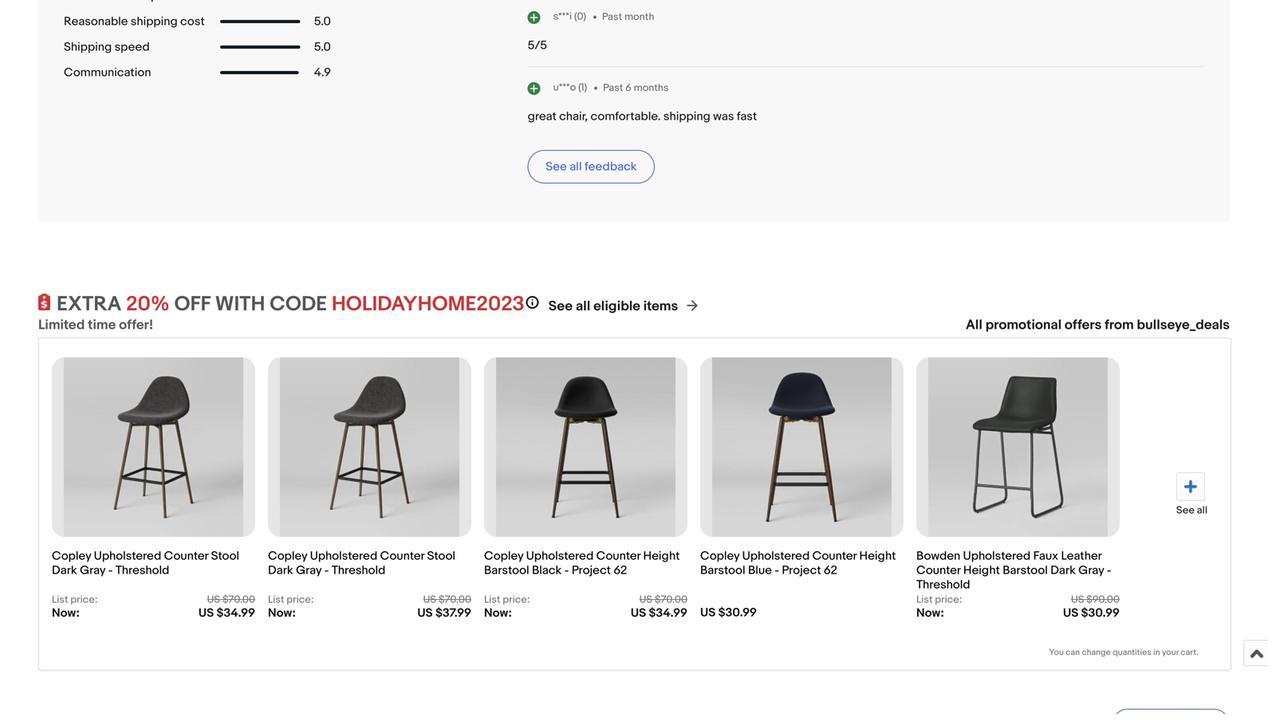 Task type: vqa. For each thing, say whether or not it's contained in the screenshot.
Search eBay Help... text field in the left of the page
no



Task type: locate. For each thing, give the bounding box(es) containing it.
height inside copley upholstered counter height barstool blue - project 62
[[860, 549, 897, 564]]

feedback
[[585, 160, 637, 174]]

4 - from the left
[[775, 564, 780, 578]]

1 copley upholstered counter stool dark gray - threshold link from the left
[[52, 541, 255, 594]]

0 horizontal spatial $34.99
[[217, 606, 255, 621]]

2 us $34.99 from the left
[[631, 606, 688, 621]]

limited
[[38, 317, 85, 334]]

1 vertical spatial shipping
[[664, 109, 711, 124]]

3 barstool from the left
[[1003, 564, 1049, 578]]

3 dark from the left
[[1051, 564, 1077, 578]]

all
[[570, 160, 582, 174], [576, 298, 591, 315], [1198, 505, 1208, 517]]

1 copley from the left
[[52, 549, 91, 564]]

1 horizontal spatial dark
[[268, 564, 293, 578]]

height inside bowden upholstered faux leather counter height barstool dark gray - threshold
[[964, 564, 1001, 578]]

us $70.00
[[207, 594, 255, 606], [423, 594, 472, 606], [640, 594, 688, 606]]

1 horizontal spatial $30.99
[[1082, 606, 1121, 621]]

4 upholstered from the left
[[743, 549, 810, 564]]

2 now: from the left
[[268, 606, 296, 621]]

copley for us $34.99 copley upholstered counter stool dark gray - threshold link
[[52, 549, 91, 564]]

now:
[[52, 606, 80, 621], [268, 606, 296, 621], [484, 606, 512, 621], [917, 606, 945, 621]]

see all
[[1177, 505, 1208, 517]]

1 horizontal spatial $70.00
[[439, 594, 472, 606]]

eligible
[[594, 298, 641, 315]]

shipping up the speed
[[131, 14, 178, 29]]

2 upholstered from the left
[[310, 549, 378, 564]]

height inside copley upholstered counter height barstool black - project 62
[[644, 549, 680, 564]]

copley upholstered counter stool dark gray - threshold for us $34.99
[[52, 549, 239, 578]]

62 inside copley upholstered counter height barstool blue - project 62
[[824, 564, 838, 578]]

1 project from the left
[[572, 564, 611, 578]]

with
[[215, 292, 265, 317]]

height
[[644, 549, 680, 564], [860, 549, 897, 564], [964, 564, 1001, 578]]

see for see all eligible items
[[549, 298, 573, 315]]

2 $30.99 from the left
[[1082, 606, 1121, 621]]

great
[[528, 109, 557, 124]]

$34.99 for copley upholstered counter stool dark gray - threshold
[[217, 606, 255, 621]]

3 us $70.00 from the left
[[640, 594, 688, 606]]

off
[[174, 292, 211, 317]]

0 horizontal spatial project
[[572, 564, 611, 578]]

copley
[[52, 549, 91, 564], [268, 549, 307, 564], [484, 549, 524, 564], [701, 549, 740, 564]]

1 5.0 from the top
[[314, 14, 331, 29]]

barstool left leather
[[1003, 564, 1049, 578]]

items
[[644, 298, 679, 315]]

threshold inside bowden upholstered faux leather counter height barstool dark gray - threshold
[[917, 578, 971, 592]]

price: for us $34.99 copley upholstered counter stool dark gray - threshold link
[[70, 594, 98, 606]]

2 dark from the left
[[268, 564, 293, 578]]

past
[[602, 11, 623, 23], [603, 82, 624, 94]]

1 horizontal spatial barstool
[[701, 564, 746, 578]]

now: for copley upholstered counter stool dark gray - threshold link associated with us $37.99
[[268, 606, 296, 621]]

you
[[1050, 648, 1065, 658]]

shipping
[[131, 14, 178, 29], [664, 109, 711, 124]]

0 horizontal spatial us $30.99
[[701, 606, 757, 620]]

1 horizontal spatial project
[[782, 564, 822, 578]]

past for 5/5
[[602, 11, 623, 23]]

copley inside copley upholstered counter height barstool blue - project 62
[[701, 549, 740, 564]]

upholstered
[[94, 549, 161, 564], [310, 549, 378, 564], [526, 549, 594, 564], [743, 549, 810, 564], [964, 549, 1031, 564]]

project right "blue"
[[782, 564, 822, 578]]

stool
[[211, 549, 239, 564], [427, 549, 456, 564]]

copley upholstered counter height barstool blue - project 62
[[701, 549, 897, 578]]

1 horizontal spatial copley upholstered counter stool dark gray - threshold
[[268, 549, 456, 578]]

$34.99 for copley upholstered counter height barstool black - project 62
[[649, 606, 688, 621]]

all
[[967, 317, 983, 334]]

past left month
[[602, 11, 623, 23]]

3 price: from the left
[[503, 594, 530, 606]]

1 horizontal spatial threshold
[[332, 564, 386, 578]]

offers
[[1065, 317, 1102, 334]]

bowden upholstered faux leather counter height barstool dark gray - threshold link
[[917, 541, 1121, 594]]

62 inside copley upholstered counter height barstool black - project 62
[[614, 564, 628, 578]]

your
[[1163, 648, 1180, 658]]

us $30.99 up change
[[1064, 606, 1121, 621]]

upholstered inside copley upholstered counter height barstool black - project 62
[[526, 549, 594, 564]]

0 horizontal spatial us $34.99
[[199, 606, 255, 621]]

1 horizontal spatial shipping
[[664, 109, 711, 124]]

3 gray from the left
[[1079, 564, 1105, 578]]

1 horizontal spatial 62
[[824, 564, 838, 578]]

list for bowden upholstered faux leather counter height barstool dark gray - threshold 'link'
[[917, 594, 933, 606]]

copley upholstered counter stool dark gray - threshold
[[52, 549, 239, 578], [268, 549, 456, 578]]

2 copley from the left
[[268, 549, 307, 564]]

0 horizontal spatial height
[[644, 549, 680, 564]]

1 us $30.99 from the left
[[701, 606, 757, 620]]

us $37.99
[[418, 606, 472, 621]]

2 project from the left
[[782, 564, 822, 578]]

barstool left "blue"
[[701, 564, 746, 578]]

1 gray from the left
[[80, 564, 106, 578]]

2 $34.99 from the left
[[649, 606, 688, 621]]

0 horizontal spatial stool
[[211, 549, 239, 564]]

see
[[546, 160, 567, 174], [549, 298, 573, 315], [1177, 505, 1195, 517]]

list
[[52, 594, 68, 606], [268, 594, 284, 606], [484, 594, 501, 606], [917, 594, 933, 606]]

0 horizontal spatial threshold
[[116, 564, 169, 578]]

4 now: from the left
[[917, 606, 945, 621]]

all inside the "see all" link
[[1198, 505, 1208, 517]]

barstool left black
[[484, 564, 530, 578]]

0 horizontal spatial 62
[[614, 564, 628, 578]]

barstool inside copley upholstered counter height barstool black - project 62
[[484, 564, 530, 578]]

3 - from the left
[[565, 564, 569, 578]]

$37.99
[[436, 606, 472, 621]]

extra 20% off with code holidayhome2023
[[57, 292, 525, 317]]

2 horizontal spatial gray
[[1079, 564, 1105, 578]]

3 list price: from the left
[[484, 594, 530, 606]]

us $30.99 down "blue"
[[701, 606, 757, 620]]

62 right "blue"
[[824, 564, 838, 578]]

see all feedback link
[[528, 150, 655, 184]]

list for us $34.99 copley upholstered counter stool dark gray - threshold link
[[52, 594, 68, 606]]

threshold for us $34.99
[[116, 564, 169, 578]]

upholstered for copley upholstered counter height barstool blue - project 62 link
[[743, 549, 810, 564]]

0 vertical spatial 5.0
[[314, 14, 331, 29]]

gray for us $37.99
[[296, 564, 322, 578]]

1 dark from the left
[[52, 564, 77, 578]]

stool for $34.99
[[211, 549, 239, 564]]

$34.99
[[217, 606, 255, 621], [649, 606, 688, 621]]

2 barstool from the left
[[701, 564, 746, 578]]

see all eligible items
[[549, 298, 679, 315]]

project inside copley upholstered counter height barstool black - project 62
[[572, 564, 611, 578]]

code
[[270, 292, 327, 317]]

2 horizontal spatial dark
[[1051, 564, 1077, 578]]

1 horizontal spatial stool
[[427, 549, 456, 564]]

2 vertical spatial see
[[1177, 505, 1195, 517]]

1 62 from the left
[[614, 564, 628, 578]]

0 vertical spatial see
[[546, 160, 567, 174]]

1 price: from the left
[[70, 594, 98, 606]]

barstool inside bowden upholstered faux leather counter height barstool dark gray - threshold
[[1003, 564, 1049, 578]]

3 list from the left
[[484, 594, 501, 606]]

copley inside copley upholstered counter height barstool black - project 62
[[484, 549, 524, 564]]

4 price: from the left
[[936, 594, 963, 606]]

upholstered for the "copley upholstered counter height barstool black - project 62" link
[[526, 549, 594, 564]]

past left 6
[[603, 82, 624, 94]]

counter
[[164, 549, 208, 564], [380, 549, 425, 564], [597, 549, 641, 564], [813, 549, 857, 564], [917, 564, 961, 578]]

$70.00
[[223, 594, 255, 606], [439, 594, 472, 606], [655, 594, 688, 606]]

1 horizontal spatial $34.99
[[649, 606, 688, 621]]

1 $34.99 from the left
[[217, 606, 255, 621]]

(0)
[[575, 10, 587, 23]]

4 copley from the left
[[701, 549, 740, 564]]

0 vertical spatial all
[[570, 160, 582, 174]]

5 upholstered from the left
[[964, 549, 1031, 564]]

threshold
[[116, 564, 169, 578], [332, 564, 386, 578], [917, 578, 971, 592]]

20%
[[126, 292, 170, 317]]

all inside see all feedback link
[[570, 160, 582, 174]]

upholstered inside copley upholstered counter height barstool blue - project 62
[[743, 549, 810, 564]]

$30.99 down "blue"
[[719, 606, 757, 620]]

1 vertical spatial all
[[576, 298, 591, 315]]

communication
[[64, 66, 151, 80]]

62
[[614, 564, 628, 578], [824, 564, 838, 578]]

counter inside copley upholstered counter height barstool blue - project 62
[[813, 549, 857, 564]]

- inside copley upholstered counter height barstool blue - project 62
[[775, 564, 780, 578]]

0 horizontal spatial copley upholstered counter stool dark gray - threshold link
[[52, 541, 255, 594]]

1 vertical spatial past
[[603, 82, 624, 94]]

1 horizontal spatial us $34.99
[[631, 606, 688, 621]]

5.0 for shipping speed
[[314, 40, 331, 54]]

1 horizontal spatial copley upholstered counter stool dark gray - threshold link
[[268, 541, 472, 594]]

dark for us $37.99
[[268, 564, 293, 578]]

0 horizontal spatial dark
[[52, 564, 77, 578]]

copley for copley upholstered counter height barstool blue - project 62 link
[[701, 549, 740, 564]]

0 horizontal spatial gray
[[80, 564, 106, 578]]

see for see all feedback
[[546, 160, 567, 174]]

0 horizontal spatial shipping
[[131, 14, 178, 29]]

upholstered inside bowden upholstered faux leather counter height barstool dark gray - threshold
[[964, 549, 1031, 564]]

0 horizontal spatial $30.99
[[719, 606, 757, 620]]

copley upholstered counter height barstool black - project 62
[[484, 549, 680, 578]]

3 now: from the left
[[484, 606, 512, 621]]

promotional
[[986, 317, 1062, 334]]

2 copley upholstered counter stool dark gray - threshold from the left
[[268, 549, 456, 578]]

copley upholstered counter stool dark gray - threshold link
[[52, 541, 255, 594], [268, 541, 472, 594]]

shipping left was
[[664, 109, 711, 124]]

2 horizontal spatial height
[[964, 564, 1001, 578]]

62 right black
[[614, 564, 628, 578]]

1 vertical spatial see
[[549, 298, 573, 315]]

1 us $34.99 from the left
[[199, 606, 255, 621]]

0 horizontal spatial barstool
[[484, 564, 530, 578]]

0 horizontal spatial us $70.00
[[207, 594, 255, 606]]

blue
[[749, 564, 772, 578]]

$30.99 up change
[[1082, 606, 1121, 621]]

1 horizontal spatial us $30.99
[[1064, 606, 1121, 621]]

2 vertical spatial all
[[1198, 505, 1208, 517]]

copley upholstered counter stool dark gray - threshold link for us $34.99
[[52, 541, 255, 594]]

time
[[88, 317, 116, 334]]

fast
[[737, 109, 758, 124]]

1 barstool from the left
[[484, 564, 530, 578]]

1 vertical spatial 5.0
[[314, 40, 331, 54]]

price:
[[70, 594, 98, 606], [287, 594, 314, 606], [503, 594, 530, 606], [936, 594, 963, 606]]

2 price: from the left
[[287, 594, 314, 606]]

1 list from the left
[[52, 594, 68, 606]]

project
[[572, 564, 611, 578], [782, 564, 822, 578]]

2 copley upholstered counter stool dark gray - threshold link from the left
[[268, 541, 472, 594]]

5.0
[[314, 14, 331, 29], [314, 40, 331, 54]]

us $34.99 for copley upholstered counter height barstool black - project 62
[[631, 606, 688, 621]]

1 horizontal spatial gray
[[296, 564, 322, 578]]

s***i
[[554, 10, 572, 23]]

barstool inside copley upholstered counter height barstool blue - project 62
[[701, 564, 746, 578]]

-
[[108, 564, 113, 578], [324, 564, 329, 578], [565, 564, 569, 578], [775, 564, 780, 578], [1108, 564, 1112, 578]]

all promotional offers from bullseye_deals
[[967, 317, 1231, 334]]

us $90.00
[[1072, 594, 1121, 606]]

gray for us $34.99
[[80, 564, 106, 578]]

dark for us $34.99
[[52, 564, 77, 578]]

dark
[[52, 564, 77, 578], [268, 564, 293, 578], [1051, 564, 1077, 578]]

0 vertical spatial past
[[602, 11, 623, 23]]

2 horizontal spatial threshold
[[917, 578, 971, 592]]

u***o
[[554, 81, 576, 94]]

us $34.99
[[199, 606, 255, 621], [631, 606, 688, 621]]

2 62 from the left
[[824, 564, 838, 578]]

bullseye_deals
[[1138, 317, 1231, 334]]

project right black
[[572, 564, 611, 578]]

4 list from the left
[[917, 594, 933, 606]]

1 horizontal spatial us $70.00
[[423, 594, 472, 606]]

upholstered for bowden upholstered faux leather counter height barstool dark gray - threshold 'link'
[[964, 549, 1031, 564]]

3 $70.00 from the left
[[655, 594, 688, 606]]

2 stool from the left
[[427, 549, 456, 564]]

gray inside bowden upholstered faux leather counter height barstool dark gray - threshold
[[1079, 564, 1105, 578]]

copley upholstered counter stool dark gray - threshold for us $37.99
[[268, 549, 456, 578]]

3 upholstered from the left
[[526, 549, 594, 564]]

now: for the "copley upholstered counter height barstool black - project 62" link
[[484, 606, 512, 621]]

2 horizontal spatial us $70.00
[[640, 594, 688, 606]]

barstool
[[484, 564, 530, 578], [701, 564, 746, 578], [1003, 564, 1049, 578]]

$30.99
[[719, 606, 757, 620], [1082, 606, 1121, 621]]

3 copley from the left
[[484, 549, 524, 564]]

1 upholstered from the left
[[94, 549, 161, 564]]

height for copley upholstered counter height barstool blue - project 62
[[860, 549, 897, 564]]

extra
[[57, 292, 122, 317]]

reasonable
[[64, 14, 128, 29]]

2 list from the left
[[268, 594, 284, 606]]

1 horizontal spatial height
[[860, 549, 897, 564]]

5.0 for reasonable shipping cost
[[314, 14, 331, 29]]

0 vertical spatial shipping
[[131, 14, 178, 29]]

project inside copley upholstered counter height barstool blue - project 62
[[782, 564, 822, 578]]

0 horizontal spatial copley upholstered counter stool dark gray - threshold
[[52, 549, 239, 578]]

1 now: from the left
[[52, 606, 80, 621]]

2 gray from the left
[[296, 564, 322, 578]]

2 5.0 from the top
[[314, 40, 331, 54]]

1 copley upholstered counter stool dark gray - threshold from the left
[[52, 549, 239, 578]]

0 horizontal spatial $70.00
[[223, 594, 255, 606]]

copley for copley upholstered counter stool dark gray - threshold link associated with us $37.99
[[268, 549, 307, 564]]

threshold for us $37.99
[[332, 564, 386, 578]]

1 stool from the left
[[211, 549, 239, 564]]

4 list price: from the left
[[917, 594, 963, 606]]

2 horizontal spatial barstool
[[1003, 564, 1049, 578]]

us
[[207, 594, 220, 606], [423, 594, 437, 606], [640, 594, 653, 606], [1072, 594, 1085, 606], [701, 606, 716, 620], [199, 606, 214, 621], [418, 606, 433, 621], [631, 606, 647, 621], [1064, 606, 1079, 621]]

2 horizontal spatial $70.00
[[655, 594, 688, 606]]

5 - from the left
[[1108, 564, 1112, 578]]

past 6 months
[[603, 82, 669, 94]]



Task type: describe. For each thing, give the bounding box(es) containing it.
see all eligible items link
[[549, 298, 679, 315]]

barstool for copley upholstered counter height barstool blue - project 62
[[701, 564, 746, 578]]

height for copley upholstered counter height barstool black - project 62
[[644, 549, 680, 564]]

now: for bowden upholstered faux leather counter height barstool dark gray - threshold 'link'
[[917, 606, 945, 621]]

upholstered for us $34.99 copley upholstered counter stool dark gray - threshold link
[[94, 549, 161, 564]]

62 for black
[[614, 564, 628, 578]]

project for blue
[[782, 564, 822, 578]]

copley upholstered counter stool dark gray - threshold link for us $37.99
[[268, 541, 472, 594]]

faux
[[1034, 549, 1059, 564]]

quantities
[[1114, 648, 1152, 658]]

4.9
[[314, 66, 331, 80]]

price: for the "copley upholstered counter height barstool black - project 62" link
[[503, 594, 530, 606]]

project for black
[[572, 564, 611, 578]]

barstool for copley upholstered counter height barstool black - project 62
[[484, 564, 530, 578]]

list for the "copley upholstered counter height barstool black - project 62" link
[[484, 594, 501, 606]]

past month
[[602, 11, 655, 23]]

dark inside bowden upholstered faux leather counter height barstool dark gray - threshold
[[1051, 564, 1077, 578]]

copley upholstered counter height barstool blue - project 62 link
[[701, 541, 904, 594]]

upholstered for copley upholstered counter stool dark gray - threshold link associated with us $37.99
[[310, 549, 378, 564]]

holidayhome2023
[[332, 292, 525, 317]]

list for copley upholstered counter stool dark gray - threshold link associated with us $37.99
[[268, 594, 284, 606]]

copley upholstered counter height barstool black - project 62 link
[[484, 541, 688, 594]]

1 us $70.00 from the left
[[207, 594, 255, 606]]

cart.
[[1182, 648, 1200, 658]]

2 us $70.00 from the left
[[423, 594, 472, 606]]

leather
[[1062, 549, 1102, 564]]

great chair, comfortable. shipping was fast
[[528, 109, 758, 124]]

now: for us $34.99 copley upholstered counter stool dark gray - threshold link
[[52, 606, 80, 621]]

62 for blue
[[824, 564, 838, 578]]

see all link
[[1177, 473, 1208, 517]]

copley for the "copley upholstered counter height barstool black - project 62" link
[[484, 549, 524, 564]]

from
[[1105, 317, 1135, 334]]

- inside bowden upholstered faux leather counter height barstool dark gray - threshold
[[1108, 564, 1112, 578]]

see for see all
[[1177, 505, 1195, 517]]

was
[[714, 109, 735, 124]]

1 - from the left
[[108, 564, 113, 578]]

reasonable shipping cost
[[64, 14, 205, 29]]

2 us $30.99 from the left
[[1064, 606, 1121, 621]]

6
[[626, 82, 632, 94]]

offer!
[[119, 317, 153, 334]]

black
[[532, 564, 562, 578]]

month
[[625, 11, 655, 23]]

2 list price: from the left
[[268, 594, 314, 606]]

1 $70.00 from the left
[[223, 594, 255, 606]]

speed
[[115, 40, 150, 54]]

5/5
[[528, 38, 548, 53]]

months
[[634, 82, 669, 94]]

chair,
[[560, 109, 588, 124]]

all for eligible
[[576, 298, 591, 315]]

$90.00
[[1087, 594, 1121, 606]]

- inside copley upholstered counter height barstool black - project 62
[[565, 564, 569, 578]]

us $34.99 for copley upholstered counter stool dark gray - threshold
[[199, 606, 255, 621]]

2 - from the left
[[324, 564, 329, 578]]

s***i (0)
[[554, 10, 587, 23]]

1 $30.99 from the left
[[719, 606, 757, 620]]

limited time offer!
[[38, 317, 153, 334]]

change
[[1083, 648, 1112, 658]]

past for great chair, comfortable. shipping was fast
[[603, 82, 624, 94]]

u***o (1)
[[554, 81, 587, 94]]

counter inside bowden upholstered faux leather counter height barstool dark gray - threshold
[[917, 564, 961, 578]]

all promotional offers from bullseye_deals link
[[967, 317, 1231, 334]]

in
[[1154, 648, 1161, 658]]

(1)
[[579, 81, 587, 94]]

1 list price: from the left
[[52, 594, 98, 606]]

comfortable.
[[591, 109, 661, 124]]

all for feedback
[[570, 160, 582, 174]]

shipping
[[64, 40, 112, 54]]

counter inside copley upholstered counter height barstool black - project 62
[[597, 549, 641, 564]]

cost
[[180, 14, 205, 29]]

bowden upholstered faux leather counter height barstool dark gray - threshold
[[917, 549, 1112, 592]]

shipping speed
[[64, 40, 150, 54]]

price: for copley upholstered counter stool dark gray - threshold link associated with us $37.99
[[287, 594, 314, 606]]

stool for $37.99
[[427, 549, 456, 564]]

bowden
[[917, 549, 961, 564]]

can
[[1066, 648, 1081, 658]]

2 $70.00 from the left
[[439, 594, 472, 606]]

you can change quantities in your cart.
[[1050, 648, 1200, 658]]

price: for bowden upholstered faux leather counter height barstool dark gray - threshold 'link'
[[936, 594, 963, 606]]

see all feedback
[[546, 160, 637, 174]]



